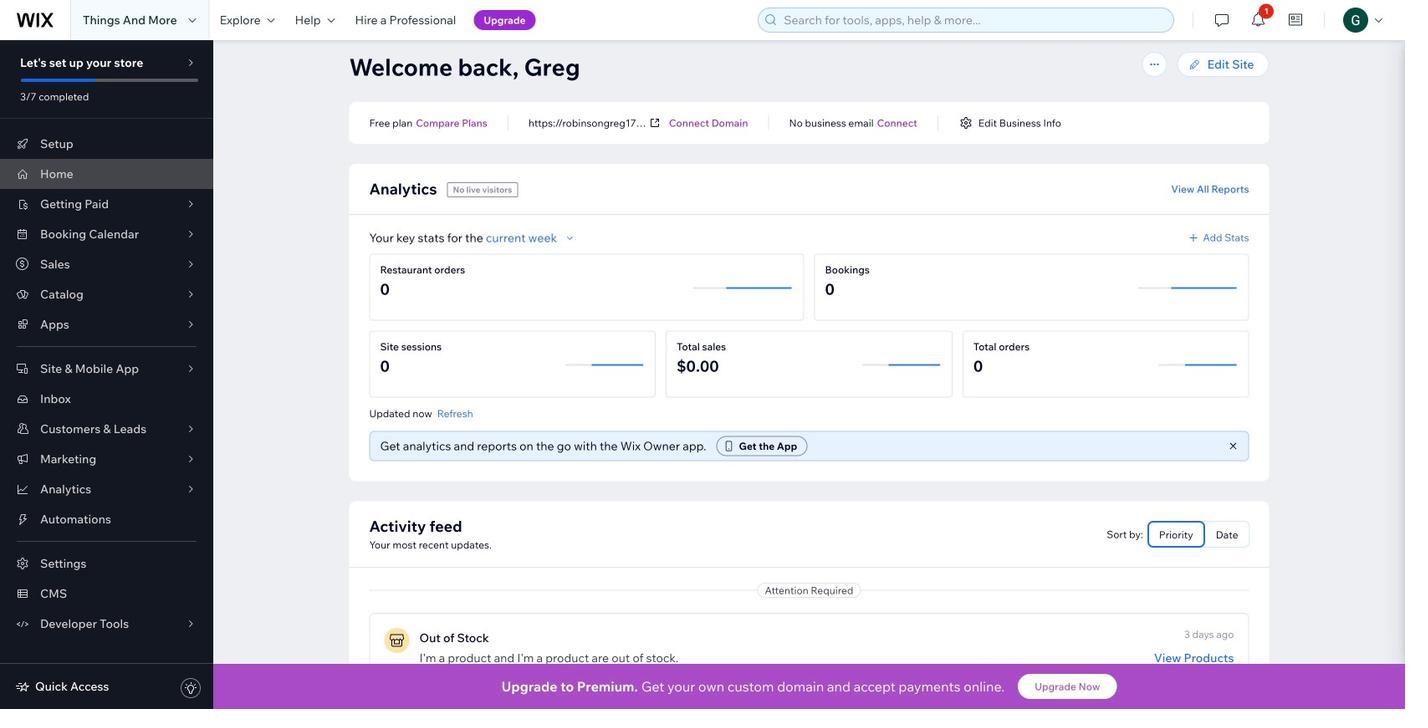 Task type: locate. For each thing, give the bounding box(es) containing it.
sidebar element
[[0, 40, 213, 709]]

Search for tools, apps, help & more... field
[[779, 8, 1169, 32]]



Task type: vqa. For each thing, say whether or not it's contained in the screenshot.
Gift Card
no



